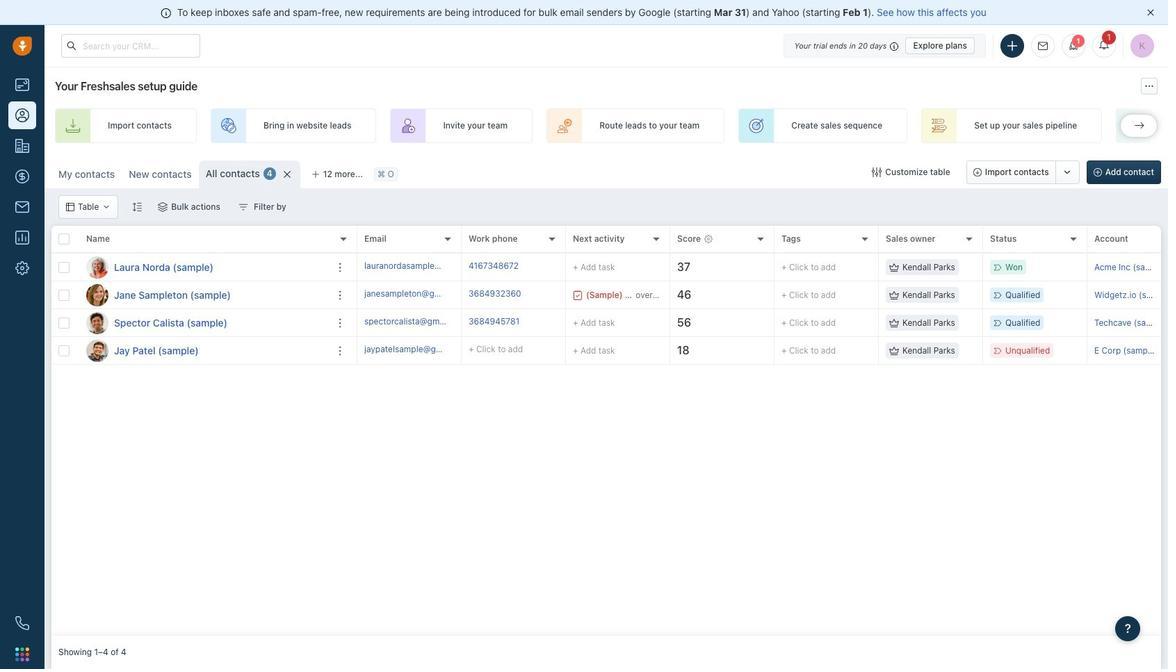 Task type: describe. For each thing, give the bounding box(es) containing it.
l image
[[86, 256, 109, 279]]

2 j image from the top
[[86, 340, 109, 362]]

phone element
[[8, 610, 36, 638]]

Search your CRM... text field
[[61, 34, 200, 58]]

send email image
[[1038, 42, 1048, 51]]

s image
[[86, 312, 109, 334]]

style_myh0__igzzd8unmi image
[[132, 202, 142, 212]]



Task type: locate. For each thing, give the bounding box(es) containing it.
j image up 's' icon
[[86, 284, 109, 306]]

row group
[[51, 254, 358, 365], [358, 254, 1169, 365]]

1 row group from the left
[[51, 254, 358, 365]]

press space to select this row. row
[[51, 254, 358, 282], [358, 254, 1169, 282], [51, 282, 358, 310], [358, 282, 1169, 310], [51, 310, 358, 337], [358, 310, 1169, 337], [51, 337, 358, 365], [358, 337, 1169, 365]]

1 j image from the top
[[86, 284, 109, 306]]

j image down 's' icon
[[86, 340, 109, 362]]

1 vertical spatial j image
[[86, 340, 109, 362]]

grid
[[51, 226, 1169, 636]]

row
[[51, 226, 358, 254]]

container_wx8msf4aqz5i3rn1 image
[[158, 202, 168, 212], [239, 202, 248, 212], [890, 263, 899, 272], [890, 318, 899, 328]]

2 row group from the left
[[358, 254, 1169, 365]]

phone image
[[15, 617, 29, 631]]

container_wx8msf4aqz5i3rn1 image
[[872, 168, 882, 177], [66, 203, 74, 211], [102, 203, 111, 211], [573, 290, 583, 300], [890, 290, 899, 300], [890, 346, 899, 356]]

column header
[[79, 226, 358, 254]]

group
[[967, 161, 1080, 184]]

0 vertical spatial j image
[[86, 284, 109, 306]]

freshworks switcher image
[[15, 648, 29, 662]]

j image
[[86, 284, 109, 306], [86, 340, 109, 362]]

close image
[[1148, 9, 1155, 16]]



